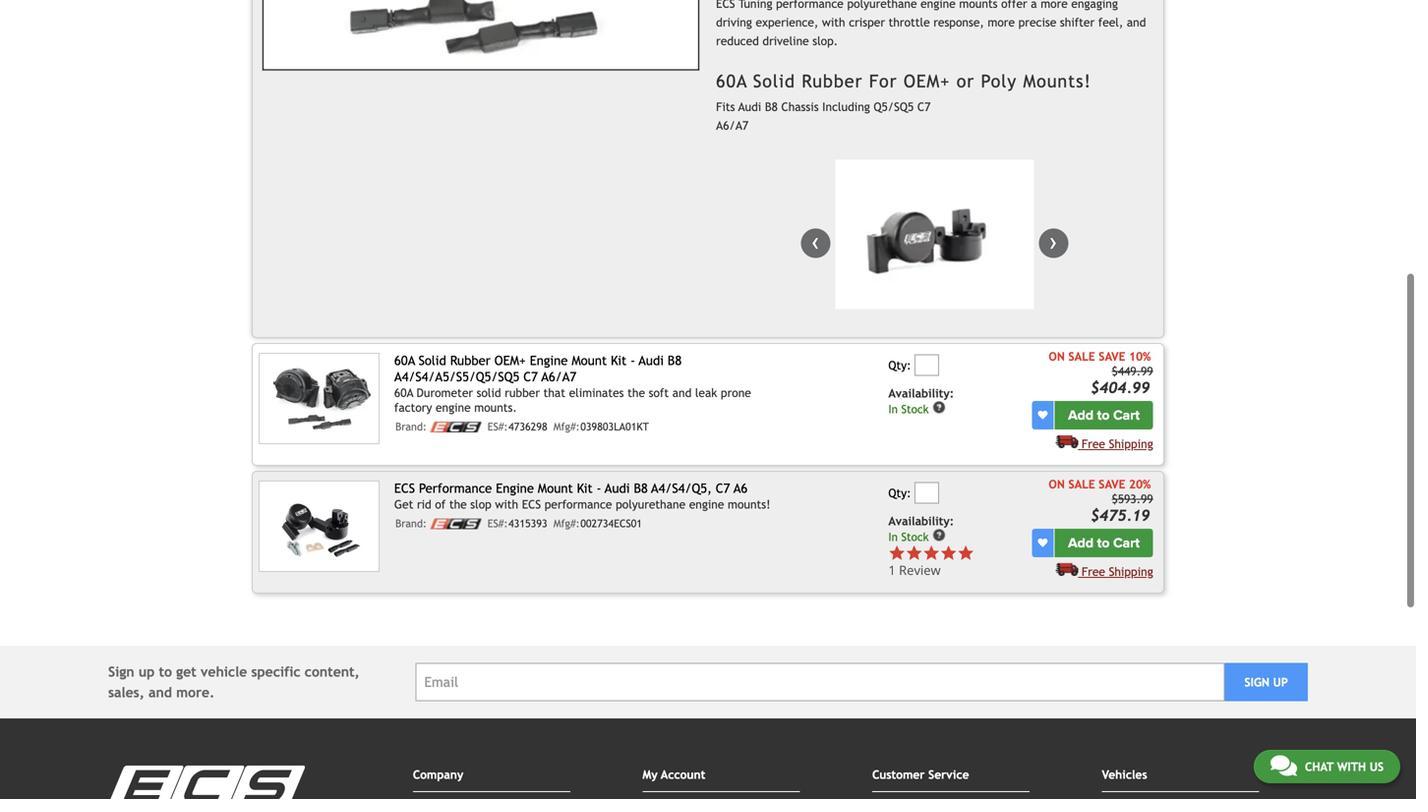 Task type: describe. For each thing, give the bounding box(es) containing it.
vehicle
[[201, 664, 247, 680]]

on sale save 20% $593.99 $475.19
[[1049, 478, 1153, 525]]

a4/s4/q5,
[[651, 481, 712, 496]]

add to wish list image
[[1038, 538, 1048, 548]]

002734ecs01
[[581, 518, 642, 530]]

a6/a7 inside 60a solid rubber oem+ engine mount kit - audi b8 a4/s4/a5/s5/q5/sq5 c7 a6/a7 60a durometer solid rubber that eliminates the soft and leak prone factory engine mounts.
[[542, 369, 577, 385]]

kit inside ecs performance engine mount kit - audi b8 a4/s4/q5, c7 a6 get rid of the slop with ecs performance polyurethane engine mounts!
[[577, 481, 593, 496]]

performance
[[419, 481, 492, 496]]

sales,
[[108, 685, 144, 701]]

tuning
[[739, 0, 773, 10]]

10%
[[1129, 350, 1151, 364]]

- inside ecs performance engine mount kit - audi b8 a4/s4/q5, c7 a6 get rid of the slop with ecs performance polyurethane engine mounts!
[[597, 481, 601, 496]]

offer
[[1001, 0, 1028, 10]]

audi inside 60a solid rubber oem+ engine mount kit - audi b8 a4/s4/a5/s5/q5/sq5 c7 a6/a7 60a durometer solid rubber that eliminates the soft and leak prone factory engine mounts.
[[639, 353, 664, 369]]

save for $475.19
[[1099, 478, 1126, 491]]

throttle
[[889, 15, 930, 29]]

›
[[1050, 228, 1058, 255]]

or
[[957, 71, 975, 91]]

us
[[1370, 760, 1384, 774]]

‹ link
[[801, 228, 830, 258]]

1 stock from the top
[[901, 403, 929, 416]]

2 availability: in stock from the top
[[889, 515, 954, 544]]

es#: 4315393 mfg#: 002734ecs01
[[488, 518, 642, 530]]

oem+ inside 60a solid rubber oem+ engine mount kit - audi b8 a4/s4/a5/s5/q5/sq5 c7 a6/a7 60a durometer solid rubber that eliminates the soft and leak prone factory engine mounts.
[[495, 353, 526, 369]]

sign for sign up
[[1245, 676, 1270, 689]]

1 1 review link from the top
[[889, 545, 1029, 579]]

soft
[[649, 386, 669, 400]]

chassis
[[781, 100, 819, 113]]

precise
[[1019, 15, 1057, 29]]

0 horizontal spatial more
[[988, 15, 1015, 29]]

solid for for
[[753, 71, 796, 91]]

that
[[544, 386, 566, 400]]

‹
[[812, 228, 820, 255]]

vehicles
[[1102, 768, 1147, 782]]

save for $404.99
[[1099, 350, 1126, 364]]

rid
[[417, 498, 432, 512]]

ecs tuning image
[[108, 766, 305, 800]]

service
[[929, 768, 969, 782]]

cart for $475.19
[[1113, 535, 1140, 552]]

fits
[[716, 100, 735, 113]]

60a solid rubber for oem+ or poly mounts! fits audi b8 chassis including q5/sq5 c7 a6/a7
[[716, 71, 1092, 132]]

20%
[[1129, 478, 1151, 491]]

polyurethane inside ecs tuning performance polyurethane engine mounts offer a more engaging driving experience, with crisper throttle response, more precise shifter feel, and reduced driveline slop.
[[847, 0, 917, 10]]

up for sign up to get vehicle specific content, sales, and more.
[[139, 664, 155, 680]]

$593.99
[[1112, 492, 1153, 506]]

1 review
[[889, 562, 941, 579]]

factory
[[394, 401, 432, 414]]

customer service
[[872, 768, 969, 782]]

60a for oem+
[[394, 353, 415, 369]]

for
[[869, 71, 898, 91]]

audi inside 60a solid rubber for oem+ or poly mounts! fits audi b8 chassis including q5/sq5 c7 a6/a7
[[738, 100, 761, 113]]

the inside 60a solid rubber oem+ engine mount kit - audi b8 a4/s4/a5/s5/q5/sq5 c7 a6/a7 60a durometer solid rubber that eliminates the soft and leak prone factory engine mounts.
[[628, 386, 645, 400]]

2 1 review link from the top
[[889, 562, 975, 579]]

a6
[[734, 481, 748, 496]]

2 availability: from the top
[[889, 515, 954, 528]]

free shipping for $404.99
[[1082, 437, 1153, 451]]

es#4315393 - 002734ecs01 - ecs performance engine mount kit - audi b8 a4/s4/q5, c7 a6 - get rid of the slop with ecs performance polyurethane engine mounts! - ecs - audi image
[[259, 481, 380, 573]]

mount inside ecs performance engine mount kit - audi b8 a4/s4/q5, c7 a6 get rid of the slop with ecs performance polyurethane engine mounts!
[[538, 481, 573, 496]]

kit inside 60a solid rubber oem+ engine mount kit - audi b8 a4/s4/a5/s5/q5/sq5 c7 a6/a7 60a durometer solid rubber that eliminates the soft and leak prone factory engine mounts.
[[611, 353, 627, 369]]

free shipping image
[[1056, 562, 1078, 576]]

1 horizontal spatial more
[[1041, 0, 1068, 10]]

ecs performance engine mount kit - audi b8 a4/s4/q5, c7 a6 link
[[394, 481, 748, 496]]

4736298
[[509, 421, 548, 433]]

content,
[[305, 664, 360, 680]]

sale for $475.19
[[1069, 478, 1095, 491]]

c7 inside 60a solid rubber for oem+ or poly mounts! fits audi b8 chassis including q5/sq5 c7 a6/a7
[[918, 100, 931, 113]]

brand: for $404.99
[[395, 421, 427, 433]]

add to cart button for $475.19
[[1055, 529, 1153, 557]]

sign up button
[[1225, 663, 1308, 702]]

get
[[394, 498, 413, 512]]

driveline
[[763, 34, 809, 48]]

add for $475.19
[[1068, 535, 1094, 552]]

2 question sign image from the top
[[933, 529, 946, 543]]

2 in from the top
[[889, 531, 898, 544]]

1 availability: from the top
[[889, 387, 954, 401]]

with inside ecs tuning performance polyurethane engine mounts offer a more engaging driving experience, with crisper throttle response, more precise shifter feel, and reduced driveline slop.
[[822, 15, 845, 29]]

ecs - corporate logo image for $404.99
[[430, 422, 482, 433]]

review
[[899, 562, 941, 579]]

chat
[[1305, 760, 1334, 774]]

engine inside 60a solid rubber oem+ engine mount kit - audi b8 a4/s4/a5/s5/q5/sq5 c7 a6/a7 60a durometer solid rubber that eliminates the soft and leak prone factory engine mounts.
[[530, 353, 568, 369]]

$449.99
[[1112, 365, 1153, 378]]

eliminates
[[569, 386, 624, 400]]

add to wish list image
[[1038, 410, 1048, 420]]

mounts!
[[1023, 71, 1092, 91]]

Email email field
[[416, 663, 1225, 702]]

es#4736298 - 039803la01kt - 60a solid rubber oem+ engine mount kit - audi b8 a4/s4/a5/s5/q5/sq5 c7 a6/a7 - 60a durometer solid rubber that eliminates the soft and leak prone factory engine mounts. - ecs - audi image
[[259, 353, 380, 445]]

shifter
[[1060, 15, 1095, 29]]

add for $404.99
[[1068, 407, 1094, 424]]

poly
[[981, 71, 1017, 91]]

› link
[[1039, 228, 1068, 258]]

sign up
[[1245, 676, 1288, 689]]

experience,
[[756, 15, 819, 29]]

039803la01kt
[[581, 421, 649, 433]]

$404.99
[[1091, 379, 1150, 397]]

a4/s4/a5/s5/q5/sq5
[[394, 369, 520, 385]]

1 star image from the left
[[906, 545, 923, 562]]

crisper
[[849, 15, 885, 29]]

performance inside ecs tuning performance polyurethane engine mounts offer a more engaging driving experience, with crisper throttle response, more precise shifter feel, and reduced driveline slop.
[[776, 0, 844, 10]]

audi inside ecs performance engine mount kit - audi b8 a4/s4/q5, c7 a6 get rid of the slop with ecs performance polyurethane engine mounts!
[[605, 481, 630, 496]]

qty: for $475.19
[[889, 486, 911, 500]]

reduced
[[716, 34, 759, 48]]

brand: for $475.19
[[395, 518, 427, 530]]

driving
[[716, 15, 752, 29]]

c7 inside 60a solid rubber oem+ engine mount kit - audi b8 a4/s4/a5/s5/q5/sq5 c7 a6/a7 60a durometer solid rubber that eliminates the soft and leak prone factory engine mounts.
[[524, 369, 538, 385]]

account
[[661, 768, 706, 782]]

feel,
[[1098, 15, 1123, 29]]

up for sign up
[[1273, 676, 1288, 689]]

to for $404.99
[[1097, 407, 1110, 424]]

and inside ecs tuning performance polyurethane engine mounts offer a more engaging driving experience, with crisper throttle response, more precise shifter feel, and reduced driveline slop.
[[1127, 15, 1146, 29]]

engine inside ecs performance engine mount kit - audi b8 a4/s4/q5, c7 a6 get rid of the slop with ecs performance polyurethane engine mounts!
[[496, 481, 534, 496]]

to for $475.19
[[1097, 535, 1110, 552]]

60a for for
[[716, 71, 747, 91]]

engine inside 60a solid rubber oem+ engine mount kit - audi b8 a4/s4/a5/s5/q5/sq5 c7 a6/a7 60a durometer solid rubber that eliminates the soft and leak prone factory engine mounts.
[[436, 401, 471, 414]]



Task type: locate. For each thing, give the bounding box(es) containing it.
2 vertical spatial and
[[149, 685, 172, 701]]

0 vertical spatial es#:
[[488, 421, 508, 433]]

0 vertical spatial ecs - corporate logo image
[[430, 422, 482, 433]]

sale up the $404.99
[[1069, 350, 1095, 364]]

1 vertical spatial mount
[[538, 481, 573, 496]]

0 vertical spatial add to cart
[[1068, 407, 1140, 424]]

solid
[[477, 386, 501, 400]]

more
[[1041, 0, 1068, 10], [988, 15, 1015, 29]]

sign for sign up to get vehicle specific content, sales, and more.
[[108, 664, 134, 680]]

and right sales,
[[149, 685, 172, 701]]

0 vertical spatial add
[[1068, 407, 1094, 424]]

add to cart
[[1068, 407, 1140, 424], [1068, 535, 1140, 552]]

2 vertical spatial ecs
[[522, 498, 541, 512]]

mount up eliminates
[[572, 353, 607, 369]]

including
[[822, 100, 870, 113]]

kit
[[611, 353, 627, 369], [577, 481, 593, 496]]

1 vertical spatial audi
[[639, 353, 664, 369]]

audi up soft
[[639, 353, 664, 369]]

2 vertical spatial to
[[159, 664, 172, 680]]

my
[[643, 768, 658, 782]]

and right the feel,
[[1127, 15, 1146, 29]]

kit up eliminates
[[611, 353, 627, 369]]

1 horizontal spatial performance
[[776, 0, 844, 10]]

my account
[[643, 768, 706, 782]]

mounts.
[[474, 401, 517, 414]]

save inside on sale save 10% $449.99 $404.99
[[1099, 350, 1126, 364]]

the left soft
[[628, 386, 645, 400]]

1 vertical spatial stock
[[901, 531, 929, 544]]

0 vertical spatial brand:
[[395, 421, 427, 433]]

ecs for tuning
[[716, 0, 735, 10]]

sign inside button
[[1245, 676, 1270, 689]]

solid
[[753, 71, 796, 91], [419, 353, 446, 369]]

0 vertical spatial ecs
[[716, 0, 735, 10]]

chat with us link
[[1254, 750, 1401, 784]]

brand: down get
[[395, 518, 427, 530]]

shipping for $404.99
[[1109, 437, 1153, 451]]

mfg#: for $404.99
[[554, 421, 580, 433]]

solid up a4/s4/a5/s5/q5/sq5
[[419, 353, 446, 369]]

2 free from the top
[[1082, 565, 1106, 579]]

1 review link
[[889, 545, 1029, 579], [889, 562, 975, 579]]

0 horizontal spatial and
[[149, 685, 172, 701]]

cart down $475.19
[[1113, 535, 1140, 552]]

0 horizontal spatial a6/a7
[[542, 369, 577, 385]]

with up slop.
[[822, 15, 845, 29]]

ecs
[[716, 0, 735, 10], [394, 481, 415, 496], [522, 498, 541, 512]]

get
[[176, 664, 197, 680]]

0 vertical spatial with
[[822, 15, 845, 29]]

free for $475.19
[[1082, 565, 1106, 579]]

a6/a7
[[716, 119, 749, 132], [542, 369, 577, 385]]

add to cart down the $404.99
[[1068, 407, 1140, 424]]

and inside the sign up to get vehicle specific content, sales, and more.
[[149, 685, 172, 701]]

on sale save 10% $449.99 $404.99
[[1049, 350, 1153, 397]]

on left 10%
[[1049, 350, 1065, 364]]

1 horizontal spatial up
[[1273, 676, 1288, 689]]

add to cart for $404.99
[[1068, 407, 1140, 424]]

1 add to cart button from the top
[[1055, 401, 1153, 430]]

up inside button
[[1273, 676, 1288, 689]]

4315393
[[509, 518, 548, 530]]

0 vertical spatial cart
[[1113, 407, 1140, 424]]

0 horizontal spatial the
[[449, 498, 467, 512]]

1 mfg#: from the top
[[554, 421, 580, 433]]

2 horizontal spatial audi
[[738, 100, 761, 113]]

add up free shipping icon
[[1068, 407, 1094, 424]]

shipping down $475.19
[[1109, 565, 1153, 579]]

mount up 'es#: 4315393 mfg#: 002734ecs01'
[[538, 481, 573, 496]]

1 vertical spatial solid
[[419, 353, 446, 369]]

0 vertical spatial rubber
[[802, 71, 863, 91]]

rubber inside 60a solid rubber for oem+ or poly mounts! fits audi b8 chassis including q5/sq5 c7 a6/a7
[[802, 71, 863, 91]]

0 horizontal spatial rubber
[[450, 353, 491, 369]]

solid for oem+
[[419, 353, 446, 369]]

1 vertical spatial qty:
[[889, 486, 911, 500]]

1 horizontal spatial with
[[822, 15, 845, 29]]

chat with us
[[1305, 760, 1384, 774]]

free shipping
[[1082, 437, 1153, 451], [1082, 565, 1153, 579]]

0 horizontal spatial oem+
[[495, 353, 526, 369]]

1 vertical spatial polyurethane
[[616, 498, 686, 512]]

engaging
[[1072, 0, 1118, 10]]

performance inside ecs performance engine mount kit - audi b8 a4/s4/q5, c7 a6 get rid of the slop with ecs performance polyurethane engine mounts!
[[545, 498, 612, 512]]

1 vertical spatial sale
[[1069, 478, 1095, 491]]

prone
[[721, 386, 751, 400]]

1 vertical spatial kit
[[577, 481, 593, 496]]

ecs tuning performance polyurethane engine mounts offer a more engaging driving experience, with crisper throttle response, more precise shifter feel, and reduced driveline slop.
[[716, 0, 1146, 48]]

oem+ up the rubber on the top of the page
[[495, 353, 526, 369]]

engine inside ecs tuning performance polyurethane engine mounts offer a more engaging driving experience, with crisper throttle response, more precise shifter feel, and reduced driveline slop.
[[921, 0, 956, 10]]

b8 inside ecs performance engine mount kit - audi b8 a4/s4/q5, c7 a6 get rid of the slop with ecs performance polyurethane engine mounts!
[[634, 481, 648, 496]]

1 star image from the left
[[889, 545, 906, 562]]

0 horizontal spatial performance
[[545, 498, 612, 512]]

up inside the sign up to get vehicle specific content, sales, and more.
[[139, 664, 155, 680]]

0 horizontal spatial kit
[[577, 481, 593, 496]]

2 es#: from the top
[[488, 518, 508, 530]]

polyurethane down a4/s4/q5,
[[616, 498, 686, 512]]

on for $404.99
[[1049, 350, 1065, 364]]

star image right 1
[[906, 545, 923, 562]]

solid up chassis
[[753, 71, 796, 91]]

add to cart button for $404.99
[[1055, 401, 1153, 430]]

kit up 'es#: 4315393 mfg#: 002734ecs01'
[[577, 481, 593, 496]]

on for $475.19
[[1049, 478, 1065, 491]]

the
[[628, 386, 645, 400], [449, 498, 467, 512]]

rubber
[[505, 386, 540, 400]]

es#:
[[488, 421, 508, 433], [488, 518, 508, 530]]

to
[[1097, 407, 1110, 424], [1097, 535, 1110, 552], [159, 664, 172, 680]]

60a solid rubber oem+ engine mount kit - audi b8 a4/s4/a5/s5/q5/sq5 c7 a6/a7 link
[[394, 353, 682, 385]]

1 qty: from the top
[[889, 358, 911, 372]]

2 horizontal spatial engine
[[921, 0, 956, 10]]

1 es#: from the top
[[488, 421, 508, 433]]

$475.19
[[1091, 507, 1150, 525]]

mfg#:
[[554, 421, 580, 433], [554, 518, 580, 530]]

rubber for oem+
[[450, 353, 491, 369]]

2 sale from the top
[[1069, 478, 1095, 491]]

more down offer
[[988, 15, 1015, 29]]

0 vertical spatial question sign image
[[933, 401, 946, 415]]

save up $593.99
[[1099, 478, 1126, 491]]

rubber for for
[[802, 71, 863, 91]]

1 vertical spatial rubber
[[450, 353, 491, 369]]

cart for $404.99
[[1113, 407, 1140, 424]]

es#: 4736298 mfg#: 039803la01kt
[[488, 421, 649, 433]]

company
[[413, 768, 463, 782]]

0 horizontal spatial star image
[[906, 545, 923, 562]]

0 vertical spatial mount
[[572, 353, 607, 369]]

1 free shipping from the top
[[1082, 437, 1153, 451]]

of
[[435, 498, 446, 512]]

c7 inside ecs performance engine mount kit - audi b8 a4/s4/q5, c7 a6 get rid of the slop with ecs performance polyurethane engine mounts!
[[716, 481, 730, 496]]

1 horizontal spatial polyurethane
[[847, 0, 917, 10]]

to down $475.19
[[1097, 535, 1110, 552]]

1 vertical spatial in
[[889, 531, 898, 544]]

on inside on sale save 10% $449.99 $404.99
[[1049, 350, 1065, 364]]

1 ecs - corporate logo image from the top
[[430, 422, 482, 433]]

0 horizontal spatial engine
[[436, 401, 471, 414]]

es#: down 'slop' at bottom left
[[488, 518, 508, 530]]

1 horizontal spatial kit
[[611, 353, 627, 369]]

customer
[[872, 768, 925, 782]]

save
[[1099, 350, 1126, 364], [1099, 478, 1126, 491]]

add up free shipping image
[[1068, 535, 1094, 552]]

more right a
[[1041, 0, 1068, 10]]

0 vertical spatial -
[[631, 353, 635, 369]]

a
[[1031, 0, 1037, 10]]

shipping for $475.19
[[1109, 565, 1153, 579]]

ecs up driving
[[716, 0, 735, 10]]

0 vertical spatial stock
[[901, 403, 929, 416]]

0 vertical spatial c7
[[918, 100, 931, 113]]

60a inside 60a solid rubber for oem+ or poly mounts! fits audi b8 chassis including q5/sq5 c7 a6/a7
[[716, 71, 747, 91]]

c7 up the rubber on the top of the page
[[524, 369, 538, 385]]

0 vertical spatial a6/a7
[[716, 119, 749, 132]]

0 vertical spatial 60a
[[716, 71, 747, 91]]

1
[[889, 562, 896, 579]]

2 vertical spatial audi
[[605, 481, 630, 496]]

engine
[[921, 0, 956, 10], [436, 401, 471, 414], [689, 498, 724, 512]]

ecs up get
[[394, 481, 415, 496]]

1 horizontal spatial solid
[[753, 71, 796, 91]]

es#: for $404.99
[[488, 421, 508, 433]]

1 vertical spatial save
[[1099, 478, 1126, 491]]

free
[[1082, 437, 1106, 451], [1082, 565, 1106, 579]]

1 vertical spatial shipping
[[1109, 565, 1153, 579]]

2 star image from the left
[[957, 545, 975, 562]]

2 horizontal spatial with
[[1337, 760, 1366, 774]]

save inside on sale save 20% $593.99 $475.19
[[1099, 478, 1126, 491]]

1 vertical spatial engine
[[496, 481, 534, 496]]

leak
[[695, 386, 717, 400]]

ecs inside ecs tuning performance polyurethane engine mounts offer a more engaging driving experience, with crisper throttle response, more precise shifter feel, and reduced driveline slop.
[[716, 0, 735, 10]]

cart down the $404.99
[[1113, 407, 1140, 424]]

mounts
[[959, 0, 998, 10]]

0 vertical spatial and
[[1127, 15, 1146, 29]]

and
[[1127, 15, 1146, 29], [672, 386, 692, 400], [149, 685, 172, 701]]

0 vertical spatial kit
[[611, 353, 627, 369]]

1 free from the top
[[1082, 437, 1106, 451]]

with inside ecs performance engine mount kit - audi b8 a4/s4/q5, c7 a6 get rid of the slop with ecs performance polyurethane engine mounts!
[[495, 498, 518, 512]]

2 vertical spatial 60a
[[394, 386, 413, 400]]

1 vertical spatial brand:
[[395, 518, 427, 530]]

0 vertical spatial shipping
[[1109, 437, 1153, 451]]

1 vertical spatial c7
[[524, 369, 538, 385]]

mfg#: down that
[[554, 421, 580, 433]]

2 brand: from the top
[[395, 518, 427, 530]]

cart
[[1113, 407, 1140, 424], [1113, 535, 1140, 552]]

slop.
[[813, 34, 838, 48]]

2 mfg#: from the top
[[554, 518, 580, 530]]

to inside the sign up to get vehicle specific content, sales, and more.
[[159, 664, 172, 680]]

add
[[1068, 407, 1094, 424], [1068, 535, 1094, 552]]

and right soft
[[672, 386, 692, 400]]

free shipping right free shipping image
[[1082, 565, 1153, 579]]

0 vertical spatial on
[[1049, 350, 1065, 364]]

free shipping up 20%
[[1082, 437, 1153, 451]]

1 vertical spatial es#:
[[488, 518, 508, 530]]

2 cart from the top
[[1113, 535, 1140, 552]]

up up comments image
[[1273, 676, 1288, 689]]

2 save from the top
[[1099, 478, 1126, 491]]

comments image
[[1271, 754, 1297, 778]]

add to cart down $475.19
[[1068, 535, 1140, 552]]

oem+ left or
[[904, 71, 951, 91]]

a6/a7 inside 60a solid rubber for oem+ or poly mounts! fits audi b8 chassis including q5/sq5 c7 a6/a7
[[716, 119, 749, 132]]

-
[[631, 353, 635, 369], [597, 481, 601, 496]]

2 add from the top
[[1068, 535, 1094, 552]]

ecs performance engine mount kit - audi b8 a4/s4/q5, c7 a6 get rid of the slop with ecs performance polyurethane engine mounts!
[[394, 481, 771, 512]]

0 horizontal spatial solid
[[419, 353, 446, 369]]

mount inside 60a solid rubber oem+ engine mount kit - audi b8 a4/s4/a5/s5/q5/sq5 c7 a6/a7 60a durometer solid rubber that eliminates the soft and leak prone factory engine mounts.
[[572, 353, 607, 369]]

- up the 002734ecs01
[[597, 481, 601, 496]]

1 horizontal spatial and
[[672, 386, 692, 400]]

free right free shipping image
[[1082, 565, 1106, 579]]

rubber up including
[[802, 71, 863, 91]]

1 horizontal spatial star image
[[957, 545, 975, 562]]

1 vertical spatial engine
[[436, 401, 471, 414]]

mount
[[572, 353, 607, 369], [538, 481, 573, 496]]

the inside ecs performance engine mount kit - audi b8 a4/s4/q5, c7 a6 get rid of the slop with ecs performance polyurethane engine mounts!
[[449, 498, 467, 512]]

ecs - corporate logo image
[[430, 422, 482, 433], [430, 519, 482, 530]]

0 vertical spatial mfg#:
[[554, 421, 580, 433]]

free shipping image
[[1056, 435, 1078, 448]]

0 vertical spatial in
[[889, 403, 898, 416]]

on down free shipping icon
[[1049, 478, 1065, 491]]

ecs for performance
[[394, 481, 415, 496]]

1 vertical spatial cart
[[1113, 535, 1140, 552]]

2 vertical spatial with
[[1337, 760, 1366, 774]]

0 horizontal spatial audi
[[605, 481, 630, 496]]

0 horizontal spatial -
[[597, 481, 601, 496]]

0 horizontal spatial sign
[[108, 664, 134, 680]]

rubber
[[802, 71, 863, 91], [450, 353, 491, 369]]

2 ecs - corporate logo image from the top
[[430, 519, 482, 530]]

star image
[[889, 545, 906, 562], [923, 545, 940, 562], [940, 545, 957, 562]]

engine up that
[[530, 353, 568, 369]]

2 stock from the top
[[901, 531, 929, 544]]

a6/a7 down fits
[[716, 119, 749, 132]]

0 vertical spatial availability: in stock
[[889, 387, 954, 416]]

solid inside 60a solid rubber for oem+ or poly mounts! fits audi b8 chassis including q5/sq5 c7 a6/a7
[[753, 71, 796, 91]]

1 save from the top
[[1099, 350, 1126, 364]]

qty: for $404.99
[[889, 358, 911, 372]]

1 vertical spatial question sign image
[[933, 529, 946, 543]]

2 horizontal spatial and
[[1127, 15, 1146, 29]]

1 shipping from the top
[[1109, 437, 1153, 451]]

1 vertical spatial and
[[672, 386, 692, 400]]

b8 left a4/s4/q5,
[[634, 481, 648, 496]]

sale for $404.99
[[1069, 350, 1095, 364]]

1 horizontal spatial the
[[628, 386, 645, 400]]

the down the performance
[[449, 498, 467, 512]]

1 horizontal spatial c7
[[716, 481, 730, 496]]

polyurethane up "crisper"
[[847, 0, 917, 10]]

more.
[[176, 685, 215, 701]]

0 vertical spatial add to cart button
[[1055, 401, 1153, 430]]

1 vertical spatial ecs
[[394, 481, 415, 496]]

1 availability: in stock from the top
[[889, 387, 954, 416]]

performance
[[776, 0, 844, 10], [545, 498, 612, 512]]

2 horizontal spatial b8
[[765, 100, 778, 113]]

with inside "link"
[[1337, 760, 1366, 774]]

b8 inside 60a solid rubber oem+ engine mount kit - audi b8 a4/s4/a5/s5/q5/sq5 c7 a6/a7 60a durometer solid rubber that eliminates the soft and leak prone factory engine mounts.
[[668, 353, 682, 369]]

1 vertical spatial free shipping
[[1082, 565, 1153, 579]]

shipping
[[1109, 437, 1153, 451], [1109, 565, 1153, 579]]

mfg#: down ecs performance engine mount kit - audi b8 a4/s4/q5, c7 a6 get rid of the slop with ecs performance polyurethane engine mounts!
[[554, 518, 580, 530]]

ecs up 4315393
[[522, 498, 541, 512]]

up
[[139, 664, 155, 680], [1273, 676, 1288, 689]]

b8 left chassis
[[765, 100, 778, 113]]

c7 right q5/sq5
[[918, 100, 931, 113]]

- inside 60a solid rubber oem+ engine mount kit - audi b8 a4/s4/a5/s5/q5/sq5 c7 a6/a7 60a durometer solid rubber that eliminates the soft and leak prone factory engine mounts.
[[631, 353, 635, 369]]

1 cart from the top
[[1113, 407, 1140, 424]]

and inside 60a solid rubber oem+ engine mount kit - audi b8 a4/s4/a5/s5/q5/sq5 c7 a6/a7 60a durometer solid rubber that eliminates the soft and leak prone factory engine mounts.
[[672, 386, 692, 400]]

1 horizontal spatial engine
[[689, 498, 724, 512]]

engine
[[530, 353, 568, 369], [496, 481, 534, 496]]

sale inside on sale save 10% $449.99 $404.99
[[1069, 350, 1095, 364]]

free for $404.99
[[1082, 437, 1106, 451]]

sign up to get vehicle specific content, sales, and more.
[[108, 664, 360, 701]]

1 brand: from the top
[[395, 421, 427, 433]]

free shipping for $475.19
[[1082, 565, 1153, 579]]

1 question sign image from the top
[[933, 401, 946, 415]]

with left 'us'
[[1337, 760, 1366, 774]]

0 horizontal spatial polyurethane
[[616, 498, 686, 512]]

1 on from the top
[[1049, 350, 1065, 364]]

stock
[[901, 403, 929, 416], [901, 531, 929, 544]]

c7 left a6
[[716, 481, 730, 496]]

star image right the review
[[957, 545, 975, 562]]

mounts!
[[728, 498, 771, 512]]

b8 up soft
[[668, 353, 682, 369]]

question sign image
[[933, 401, 946, 415], [933, 529, 946, 543]]

star image
[[906, 545, 923, 562], [957, 545, 975, 562]]

2 horizontal spatial ecs
[[716, 0, 735, 10]]

sale
[[1069, 350, 1095, 364], [1069, 478, 1095, 491]]

1 vertical spatial performance
[[545, 498, 612, 512]]

sign inside the sign up to get vehicle specific content, sales, and more.
[[108, 664, 134, 680]]

0 vertical spatial save
[[1099, 350, 1126, 364]]

slop
[[470, 498, 492, 512]]

performance down ecs performance engine mount kit - audi b8 a4/s4/q5, c7 a6 link
[[545, 498, 612, 512]]

0 horizontal spatial ecs
[[394, 481, 415, 496]]

availability:
[[889, 387, 954, 401], [889, 515, 954, 528]]

1 horizontal spatial audi
[[639, 353, 664, 369]]

1 in from the top
[[889, 403, 898, 416]]

up up sales,
[[139, 664, 155, 680]]

0 vertical spatial the
[[628, 386, 645, 400]]

specific
[[251, 664, 301, 680]]

engine up response,
[[921, 0, 956, 10]]

sale inside on sale save 20% $593.99 $475.19
[[1069, 478, 1095, 491]]

ecs - corporate logo image down of on the bottom left
[[430, 519, 482, 530]]

add to cart button down $475.19
[[1055, 529, 1153, 557]]

add to cart button down the $404.99
[[1055, 401, 1153, 430]]

0 vertical spatial to
[[1097, 407, 1110, 424]]

to down the $404.99
[[1097, 407, 1110, 424]]

durometer
[[417, 386, 473, 400]]

1 vertical spatial add to cart
[[1068, 535, 1140, 552]]

c7
[[918, 100, 931, 113], [524, 369, 538, 385], [716, 481, 730, 496]]

1 add from the top
[[1068, 407, 1094, 424]]

solid inside 60a solid rubber oem+ engine mount kit - audi b8 a4/s4/a5/s5/q5/sq5 c7 a6/a7 60a durometer solid rubber that eliminates the soft and leak prone factory engine mounts.
[[419, 353, 446, 369]]

a6/a7 up that
[[542, 369, 577, 385]]

2 shipping from the top
[[1109, 565, 1153, 579]]

1 horizontal spatial rubber
[[802, 71, 863, 91]]

save up $449.99
[[1099, 350, 1126, 364]]

rubber inside 60a solid rubber oem+ engine mount kit - audi b8 a4/s4/a5/s5/q5/sq5 c7 a6/a7 60a durometer solid rubber that eliminates the soft and leak prone factory engine mounts.
[[450, 353, 491, 369]]

- up 039803la01kt
[[631, 353, 635, 369]]

1 vertical spatial availability:
[[889, 515, 954, 528]]

b8 inside 60a solid rubber for oem+ or poly mounts! fits audi b8 chassis including q5/sq5 c7 a6/a7
[[765, 100, 778, 113]]

2 add to cart button from the top
[[1055, 529, 1153, 557]]

shipping up 20%
[[1109, 437, 1153, 451]]

2 free shipping from the top
[[1082, 565, 1153, 579]]

audi up the 002734ecs01
[[605, 481, 630, 496]]

1 add to cart from the top
[[1068, 407, 1140, 424]]

0 vertical spatial sale
[[1069, 350, 1095, 364]]

audi right fits
[[738, 100, 761, 113]]

1 vertical spatial the
[[449, 498, 467, 512]]

2 star image from the left
[[923, 545, 940, 562]]

polyurethane inside ecs performance engine mount kit - audi b8 a4/s4/q5, c7 a6 get rid of the slop with ecs performance polyurethane engine mounts!
[[616, 498, 686, 512]]

oem+ inside 60a solid rubber for oem+ or poly mounts! fits audi b8 chassis including q5/sq5 c7 a6/a7
[[904, 71, 951, 91]]

add to cart button
[[1055, 401, 1153, 430], [1055, 529, 1153, 557]]

es#: down mounts.
[[488, 421, 508, 433]]

engine inside ecs performance engine mount kit - audi b8 a4/s4/q5, c7 a6 get rid of the slop with ecs performance polyurethane engine mounts!
[[689, 498, 724, 512]]

mfg#: for $475.19
[[554, 518, 580, 530]]

on inside on sale save 20% $593.99 $475.19
[[1049, 478, 1065, 491]]

brand: down factory
[[395, 421, 427, 433]]

engine down the durometer
[[436, 401, 471, 414]]

0 vertical spatial engine
[[530, 353, 568, 369]]

2 qty: from the top
[[889, 486, 911, 500]]

performance up 'experience,'
[[776, 0, 844, 10]]

2 add to cart from the top
[[1068, 535, 1140, 552]]

q5/sq5
[[874, 100, 914, 113]]

1 sale from the top
[[1069, 350, 1095, 364]]

to left 'get'
[[159, 664, 172, 680]]

es#: for $475.19
[[488, 518, 508, 530]]

1 horizontal spatial a6/a7
[[716, 119, 749, 132]]

0 vertical spatial more
[[1041, 0, 1068, 10]]

None text field
[[915, 354, 939, 376], [915, 482, 939, 504], [915, 354, 939, 376], [915, 482, 939, 504]]

60a solid rubber oem+ engine mount kit - audi b8 a4/s4/a5/s5/q5/sq5 c7 a6/a7 60a durometer solid rubber that eliminates the soft and leak prone factory engine mounts.
[[394, 353, 751, 414]]

engine up 4315393
[[496, 481, 534, 496]]

free right free shipping icon
[[1082, 437, 1106, 451]]

3 star image from the left
[[940, 545, 957, 562]]

ecs - corporate logo image down the durometer
[[430, 422, 482, 433]]

with right 'slop' at bottom left
[[495, 498, 518, 512]]

response,
[[934, 15, 984, 29]]

0 vertical spatial free shipping
[[1082, 437, 1153, 451]]

add to cart for $475.19
[[1068, 535, 1140, 552]]

on
[[1049, 350, 1065, 364], [1049, 478, 1065, 491]]

sale down free shipping icon
[[1069, 478, 1095, 491]]

rubber up a4/s4/a5/s5/q5/sq5
[[450, 353, 491, 369]]

2 on from the top
[[1049, 478, 1065, 491]]

1 vertical spatial availability: in stock
[[889, 515, 954, 544]]

ecs - corporate logo image for $475.19
[[430, 519, 482, 530]]

engine down a4/s4/q5,
[[689, 498, 724, 512]]



Task type: vqa. For each thing, say whether or not it's contained in the screenshot.
"on" for $2.99
no



